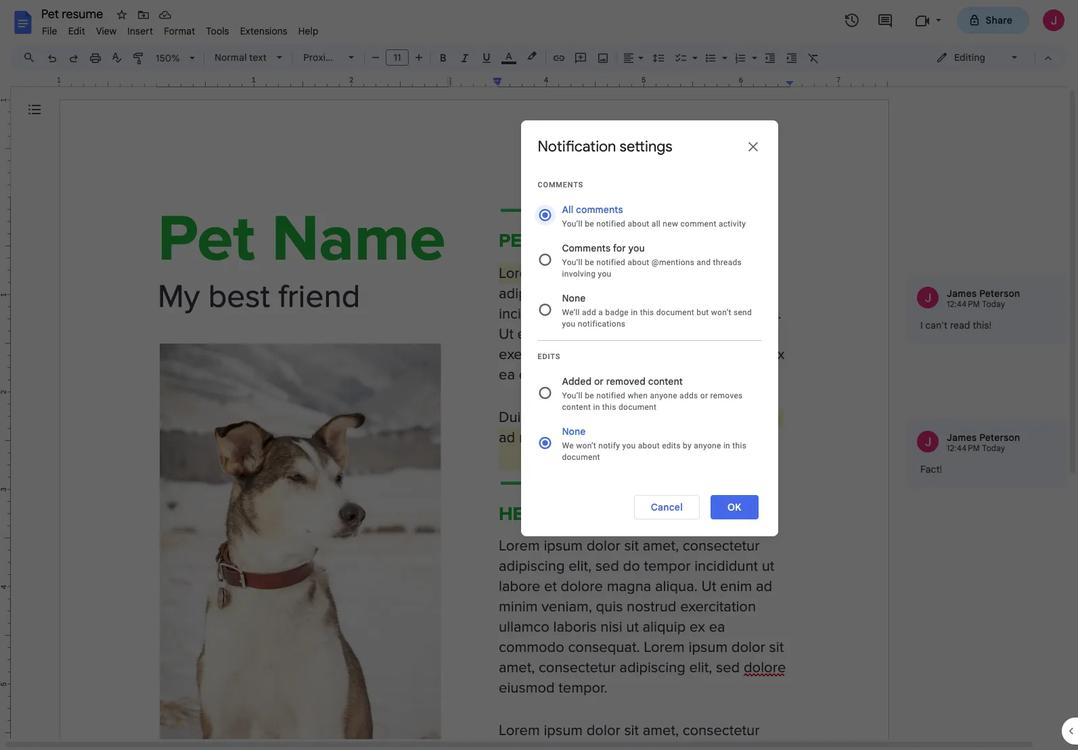Task type: vqa. For each thing, say whether or not it's contained in the screenshot.
about associated with None
yes



Task type: locate. For each thing, give the bounding box(es) containing it.
about left @mentions
[[628, 258, 650, 267]]

won't right but
[[712, 308, 732, 317]]

0 vertical spatial be
[[585, 219, 595, 229]]

send
[[734, 308, 752, 317]]

in right badge
[[631, 308, 638, 317]]

@mentions
[[652, 258, 695, 267]]

None radio
[[538, 201, 761, 229], [538, 240, 761, 279], [538, 201, 761, 229], [538, 240, 761, 279]]

0 vertical spatial in
[[631, 308, 638, 317]]

you right for
[[629, 242, 645, 254]]

you inside none we'll add a badge in this document but won't send you notifications
[[562, 319, 576, 329]]

1 peterson from the top
[[980, 288, 1021, 300]]

1 vertical spatial or
[[701, 391, 709, 401]]

2 vertical spatial document
[[562, 453, 601, 462]]

2 12:44 pm from the top
[[947, 444, 981, 454]]

list containing james peterson
[[907, 275, 1079, 489]]

none for none we'll add a badge in this document but won't send you notifications
[[562, 292, 586, 304]]

0 vertical spatial james peterson 12:44 pm today
[[947, 288, 1021, 309]]

add
[[582, 308, 597, 317]]

today
[[983, 299, 1006, 309], [983, 444, 1006, 454]]

0 horizontal spatial or
[[594, 375, 604, 388]]

about inside the none we won't notify you about edits by anyone in this document
[[638, 441, 660, 451]]

2 horizontal spatial this
[[733, 441, 747, 451]]

document inside the none we won't notify you about edits by anyone in this document
[[562, 453, 601, 462]]

be
[[585, 219, 595, 229], [585, 258, 595, 267], [585, 391, 595, 401]]

none inside none we'll add a badge in this document but won't send you notifications
[[562, 292, 586, 304]]

notified down for
[[597, 258, 626, 267]]

comments
[[576, 203, 624, 216]]

this down removes
[[733, 441, 747, 451]]

won't inside the none we won't notify you about edits by anyone in this document
[[576, 441, 597, 451]]

comments up all
[[538, 180, 584, 189]]

peterson
[[980, 288, 1021, 300], [980, 432, 1021, 444]]

2 james peterson image from the top
[[918, 431, 939, 453]]

1 vertical spatial peterson
[[980, 432, 1021, 444]]

notified
[[597, 219, 626, 229], [597, 258, 626, 267], [597, 391, 626, 401]]

list
[[907, 275, 1079, 489]]

2 vertical spatial about
[[638, 441, 660, 451]]

1 vertical spatial comments
[[562, 242, 611, 254]]

anyone
[[650, 391, 678, 401], [694, 441, 722, 451]]

content up the adds
[[649, 375, 683, 388]]

0 vertical spatial anyone
[[650, 391, 678, 401]]

this down removed
[[603, 403, 617, 412]]

1 vertical spatial notified
[[597, 258, 626, 267]]

comment
[[681, 219, 717, 229]]

0 horizontal spatial content
[[562, 403, 591, 412]]

0 vertical spatial none
[[562, 292, 586, 304]]

anyone inside added or removed content you'll be notified when anyone adds or removes content in this document
[[650, 391, 678, 401]]

none inside the none we won't notify you about edits by anyone in this document
[[562, 426, 586, 438]]

1 notified from the top
[[597, 219, 626, 229]]

2 vertical spatial this
[[733, 441, 747, 451]]

document
[[657, 308, 695, 317], [619, 403, 657, 412], [562, 453, 601, 462]]

james peterson image up fact!
[[918, 431, 939, 453]]

about for all comments
[[628, 219, 650, 229]]

1 vertical spatial document
[[619, 403, 657, 412]]

for
[[613, 242, 626, 254]]

about inside all comments you'll be notified about all new comment activity
[[628, 219, 650, 229]]

Rename text field
[[37, 5, 111, 22]]

1 horizontal spatial anyone
[[694, 441, 722, 451]]

0 vertical spatial document
[[657, 308, 695, 317]]

2 james from the top
[[947, 432, 977, 444]]

2 vertical spatial be
[[585, 391, 595, 401]]

1 12:44 pm from the top
[[947, 299, 981, 309]]

you right notify
[[623, 441, 636, 451]]

you'll down added
[[562, 391, 583, 401]]

1 vertical spatial you'll
[[562, 258, 583, 267]]

peterson for i can't read this!
[[980, 288, 1021, 300]]

in
[[631, 308, 638, 317], [593, 403, 600, 412], [724, 441, 731, 451]]

0 vertical spatial peterson
[[980, 288, 1021, 300]]

comments up 'involving' at the right top of the page
[[562, 242, 611, 254]]

james peterson image
[[918, 287, 939, 309], [918, 431, 939, 453]]

i
[[921, 320, 923, 332]]

1 vertical spatial 12:44 pm
[[947, 444, 981, 454]]

1 vertical spatial james peterson 12:44 pm today
[[947, 432, 1021, 454]]

document inside added or removed content you'll be notified when anyone adds or removes content in this document
[[619, 403, 657, 412]]

or right added
[[594, 375, 604, 388]]

2 peterson from the top
[[980, 432, 1021, 444]]

about left edits
[[638, 441, 660, 451]]

added
[[562, 375, 592, 388]]

be up 'involving' at the right top of the page
[[585, 258, 595, 267]]

james peterson 12:44 pm today
[[947, 288, 1021, 309], [947, 432, 1021, 454]]

1 you'll from the top
[[562, 219, 583, 229]]

notifications
[[578, 319, 626, 329]]

0 horizontal spatial won't
[[576, 441, 597, 451]]

in up notify
[[593, 403, 600, 412]]

you'll up 'involving' at the right top of the page
[[562, 258, 583, 267]]

0 horizontal spatial in
[[593, 403, 600, 412]]

notification settings dialog
[[521, 120, 778, 537]]

anyone left the adds
[[650, 391, 678, 401]]

0 horizontal spatial anyone
[[650, 391, 678, 401]]

won't right we
[[576, 441, 597, 451]]

2 you'll from the top
[[562, 258, 583, 267]]

we
[[562, 441, 574, 451]]

0 vertical spatial content
[[649, 375, 683, 388]]

0 vertical spatial 12:44 pm
[[947, 299, 981, 309]]

this inside none we'll add a badge in this document but won't send you notifications
[[640, 308, 654, 317]]

0 vertical spatial about
[[628, 219, 650, 229]]

or right the adds
[[701, 391, 709, 401]]

in right by at the bottom right of page
[[724, 441, 731, 451]]

you
[[629, 242, 645, 254], [598, 269, 612, 279], [562, 319, 576, 329], [623, 441, 636, 451]]

won't
[[712, 308, 732, 317], [576, 441, 597, 451]]

2 none from the top
[[562, 426, 586, 438]]

None radio
[[538, 290, 761, 329], [538, 373, 761, 413], [538, 424, 761, 463], [538, 290, 761, 329], [538, 373, 761, 413], [538, 424, 761, 463]]

content down added
[[562, 403, 591, 412]]

share. private to only me. image
[[969, 14, 981, 26]]

document left but
[[657, 308, 695, 317]]

menu bar
[[37, 18, 324, 40]]

james for fact!
[[947, 432, 977, 444]]

all
[[652, 219, 661, 229]]

1 vertical spatial about
[[628, 258, 650, 267]]

notified down comments
[[597, 219, 626, 229]]

none up we
[[562, 426, 586, 438]]

in inside the none we won't notify you about edits by anyone in this document
[[724, 441, 731, 451]]

3 be from the top
[[585, 391, 595, 401]]

i can't read this!
[[921, 320, 992, 332]]

1 vertical spatial none
[[562, 426, 586, 438]]

you'll inside all comments you'll be notified about all new comment activity
[[562, 219, 583, 229]]

this
[[640, 308, 654, 317], [603, 403, 617, 412], [733, 441, 747, 451]]

about left all
[[628, 219, 650, 229]]

when
[[628, 391, 648, 401]]

comments
[[538, 180, 584, 189], [562, 242, 611, 254]]

edits
[[662, 441, 681, 451]]

1 vertical spatial in
[[593, 403, 600, 412]]

document down we
[[562, 453, 601, 462]]

anyone right by at the bottom right of page
[[694, 441, 722, 451]]

badge
[[606, 308, 629, 317]]

2 horizontal spatial in
[[724, 441, 731, 451]]

ok
[[728, 501, 742, 514]]

notified down removed
[[597, 391, 626, 401]]

all comments you'll be notified about all new comment activity
[[562, 203, 746, 229]]

james peterson image for fact!
[[918, 431, 939, 453]]

1 vertical spatial today
[[983, 444, 1006, 454]]

be down comments
[[585, 219, 595, 229]]

1 vertical spatial won't
[[576, 441, 597, 451]]

peterson for fact!
[[980, 432, 1021, 444]]

1 horizontal spatial this
[[640, 308, 654, 317]]

0 vertical spatial this
[[640, 308, 654, 317]]

2 today from the top
[[983, 444, 1006, 454]]

0 vertical spatial or
[[594, 375, 604, 388]]

1 vertical spatial james peterson image
[[918, 431, 939, 453]]

edits option group
[[538, 373, 761, 463]]

0 horizontal spatial this
[[603, 403, 617, 412]]

you right 'involving' at the right top of the page
[[598, 269, 612, 279]]

2 be from the top
[[585, 258, 595, 267]]

comments for you you'll be notified about @mentions and threads involving you
[[562, 242, 742, 279]]

about
[[628, 219, 650, 229], [628, 258, 650, 267], [638, 441, 660, 451]]

12:44 pm
[[947, 299, 981, 309], [947, 444, 981, 454]]

be down added
[[585, 391, 595, 401]]

0 vertical spatial won't
[[712, 308, 732, 317]]

0 vertical spatial comments
[[538, 180, 584, 189]]

none up the we'll
[[562, 292, 586, 304]]

you down the we'll
[[562, 319, 576, 329]]

2 vertical spatial you'll
[[562, 391, 583, 401]]

2 notified from the top
[[597, 258, 626, 267]]

0 vertical spatial james peterson image
[[918, 287, 939, 309]]

1 james from the top
[[947, 288, 977, 300]]

comments inside comments for you you'll be notified about @mentions and threads involving you
[[562, 242, 611, 254]]

0 vertical spatial james
[[947, 288, 977, 300]]

notification settings application
[[0, 0, 1079, 751]]

0 vertical spatial you'll
[[562, 219, 583, 229]]

1 horizontal spatial in
[[631, 308, 638, 317]]

or
[[594, 375, 604, 388], [701, 391, 709, 401]]

2 james peterson 12:44 pm today from the top
[[947, 432, 1021, 454]]

edits
[[538, 352, 561, 361]]

1 today from the top
[[983, 299, 1006, 309]]

in inside added or removed content you'll be notified when anyone adds or removes content in this document
[[593, 403, 600, 412]]

3 notified from the top
[[597, 391, 626, 401]]

right margin image
[[787, 77, 888, 87]]

james
[[947, 288, 977, 300], [947, 432, 977, 444]]

3 you'll from the top
[[562, 391, 583, 401]]

2 vertical spatial notified
[[597, 391, 626, 401]]

you inside the none we won't notify you about edits by anyone in this document
[[623, 441, 636, 451]]

none we won't notify you about edits by anyone in this document
[[562, 426, 747, 462]]

1 be from the top
[[585, 219, 595, 229]]

1 vertical spatial anyone
[[694, 441, 722, 451]]

notification settings heading
[[538, 137, 673, 155]]

but
[[697, 308, 709, 317]]

1 vertical spatial content
[[562, 403, 591, 412]]

0 vertical spatial today
[[983, 299, 1006, 309]]

0 vertical spatial notified
[[597, 219, 626, 229]]

2 vertical spatial in
[[724, 441, 731, 451]]

you'll
[[562, 219, 583, 229], [562, 258, 583, 267], [562, 391, 583, 401]]

none
[[562, 292, 586, 304], [562, 426, 586, 438]]

1 vertical spatial be
[[585, 258, 595, 267]]

document down when
[[619, 403, 657, 412]]

1 horizontal spatial or
[[701, 391, 709, 401]]

fact!
[[921, 464, 943, 476]]

content
[[649, 375, 683, 388], [562, 403, 591, 412]]

1 horizontal spatial won't
[[712, 308, 732, 317]]

1 vertical spatial this
[[603, 403, 617, 412]]

you'll down all
[[562, 219, 583, 229]]

ok button
[[711, 495, 759, 520]]

1 james peterson image from the top
[[918, 287, 939, 309]]

notification settings
[[538, 137, 673, 155]]

james peterson image up the i
[[918, 287, 939, 309]]

be inside added or removed content you'll be notified when anyone adds or removes content in this document
[[585, 391, 595, 401]]

threads
[[713, 258, 742, 267]]

1 vertical spatial james
[[947, 432, 977, 444]]

anyone inside the none we won't notify you about edits by anyone in this document
[[694, 441, 722, 451]]

1 james peterson 12:44 pm today from the top
[[947, 288, 1021, 309]]

menu bar inside menu bar banner
[[37, 18, 324, 40]]

1 none from the top
[[562, 292, 586, 304]]

this right badge
[[640, 308, 654, 317]]



Task type: describe. For each thing, give the bounding box(es) containing it.
cancel
[[651, 501, 683, 514]]

left margin image
[[60, 77, 160, 87]]

james peterson 12:44 pm today for i can't read this!
[[947, 288, 1021, 309]]

read
[[951, 320, 971, 332]]

won't inside none we'll add a badge in this document but won't send you notifications
[[712, 308, 732, 317]]

settings
[[620, 137, 673, 155]]

a
[[599, 308, 603, 317]]

this!
[[973, 320, 992, 332]]

notification
[[538, 137, 616, 155]]

notified inside all comments you'll be notified about all new comment activity
[[597, 219, 626, 229]]

anyone for content
[[650, 391, 678, 401]]

today for i can't read this!
[[983, 299, 1006, 309]]

in inside none we'll add a badge in this document but won't send you notifications
[[631, 308, 638, 317]]

activity
[[719, 219, 746, 229]]

by
[[683, 441, 692, 451]]

adds
[[680, 391, 699, 401]]

you'll inside comments for you you'll be notified about @mentions and threads involving you
[[562, 258, 583, 267]]

can't
[[926, 320, 948, 332]]

and
[[697, 258, 711, 267]]

this inside added or removed content you'll be notified when anyone adds or removes content in this document
[[603, 403, 617, 412]]

notified inside comments for you you'll be notified about @mentions and threads involving you
[[597, 258, 626, 267]]

be inside comments for you you'll be notified about @mentions and threads involving you
[[585, 258, 595, 267]]

anyone for notify
[[694, 441, 722, 451]]

about inside comments for you you'll be notified about @mentions and threads involving you
[[628, 258, 650, 267]]

none we'll add a badge in this document but won't send you notifications
[[562, 292, 752, 329]]

about for none
[[638, 441, 660, 451]]

top margin image
[[0, 100, 10, 201]]

comments for comments
[[538, 180, 584, 189]]

you'll inside added or removed content you'll be notified when anyone adds or removes content in this document
[[562, 391, 583, 401]]

Star checkbox
[[112, 5, 131, 24]]

menu bar banner
[[0, 0, 1079, 751]]

comments option group
[[538, 201, 761, 329]]

james for i can't read this!
[[947, 288, 977, 300]]

new
[[663, 219, 679, 229]]

notified inside added or removed content you'll be notified when anyone adds or removes content in this document
[[597, 391, 626, 401]]

james peterson 12:44 pm today for fact!
[[947, 432, 1021, 454]]

1 horizontal spatial content
[[649, 375, 683, 388]]

main toolbar
[[40, 0, 825, 525]]

document inside none we'll add a badge in this document but won't send you notifications
[[657, 308, 695, 317]]

search the menus (option+/) toolbar
[[16, 45, 40, 70]]

close image
[[745, 138, 761, 155]]

removes
[[711, 391, 743, 401]]

comments for comments for you you'll be notified about @mentions and threads involving you
[[562, 242, 611, 254]]

today for fact!
[[983, 444, 1006, 454]]

12:44 pm for i can't read this!
[[947, 299, 981, 309]]

this inside the none we won't notify you about edits by anyone in this document
[[733, 441, 747, 451]]

notify
[[599, 441, 620, 451]]

all
[[562, 203, 574, 216]]

none for none we won't notify you about edits by anyone in this document
[[562, 426, 586, 438]]

list inside notification settings application
[[907, 275, 1079, 489]]

we'll
[[562, 308, 580, 317]]

be inside all comments you'll be notified about all new comment activity
[[585, 219, 595, 229]]

cancel button
[[634, 495, 700, 520]]

removed
[[606, 375, 646, 388]]

12:44 pm for fact!
[[947, 444, 981, 454]]

james peterson image for i can't read this!
[[918, 287, 939, 309]]

added or removed content you'll be notified when anyone adds or removes content in this document
[[562, 375, 743, 412]]

involving
[[562, 269, 596, 279]]



